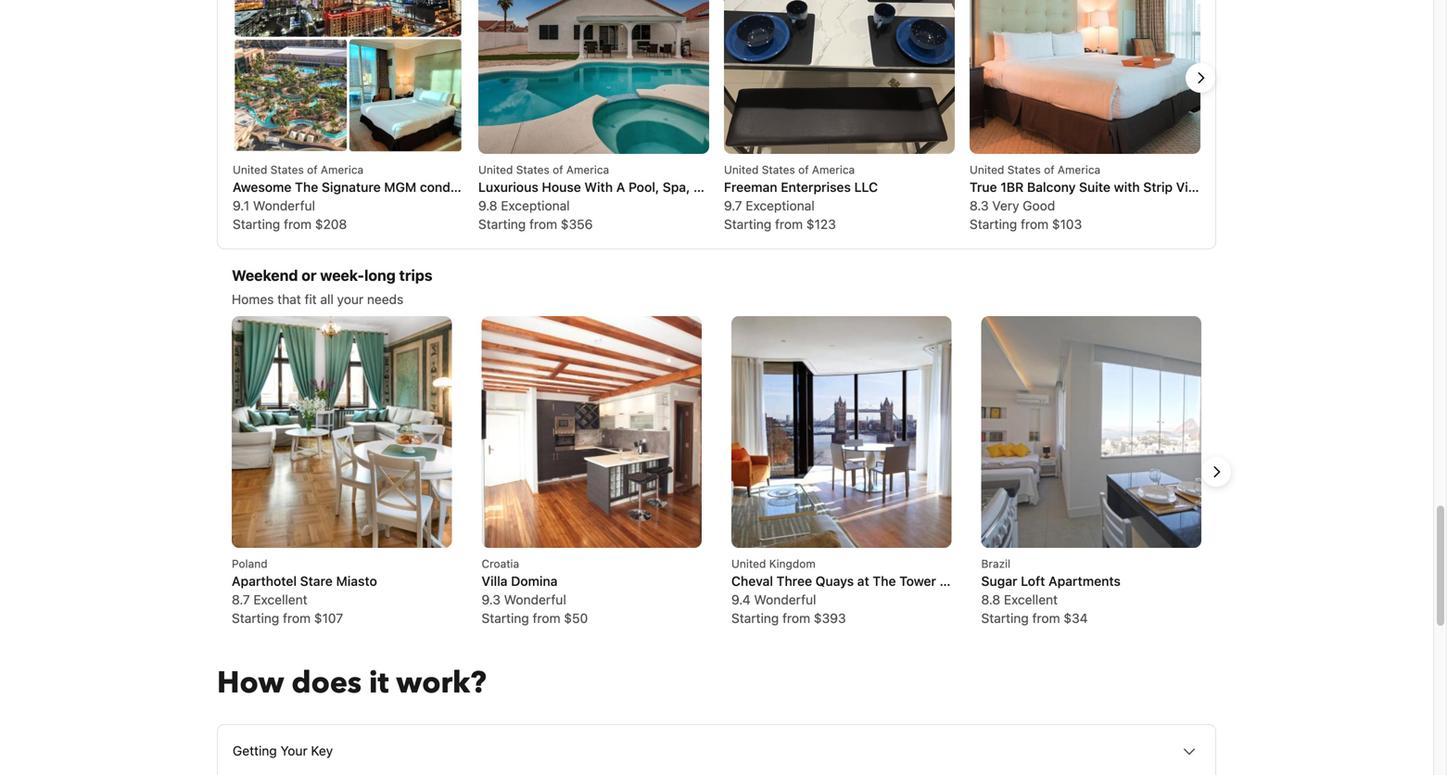 Task type: locate. For each thing, give the bounding box(es) containing it.
loft
[[1021, 574, 1046, 589]]

freeman
[[724, 179, 778, 195]]

strip left view
[[1144, 179, 1173, 195]]

1 horizontal spatial signature
[[1261, 179, 1320, 195]]

2 signature from the left
[[1261, 179, 1320, 195]]

sugar
[[982, 574, 1018, 589]]

mgm
[[384, 179, 417, 195], [1225, 179, 1258, 195]]

states up sleeps at the top right of the page
[[762, 163, 796, 176]]

4 states from the left
[[1008, 163, 1041, 176]]

weekend or week-long trips homes that fit all your needs
[[232, 267, 433, 307]]

cheval
[[732, 574, 773, 589]]

2 strip from the left
[[1144, 179, 1173, 195]]

starting down 8.8 excellent on the right of the page
[[982, 611, 1029, 626]]

starting down 9.3 wonderful
[[482, 611, 529, 626]]

0 horizontal spatial strip
[[491, 179, 521, 195]]

with inside united states of america true 1br balcony suite with strip view at mgm signature 8.3 very good starting from $103
[[1114, 179, 1141, 195]]

united inside united states of america true 1br balcony suite with strip view at mgm signature 8.3 very good starting from $103
[[970, 163, 1005, 176]]

awesome
[[233, 179, 292, 195]]

2 states from the left
[[516, 163, 550, 176]]

1 states from the left
[[271, 163, 304, 176]]

all
[[320, 292, 334, 307]]

states for enterprises
[[762, 163, 796, 176]]

enterprises
[[781, 179, 851, 195]]

0 vertical spatial at
[[1210, 179, 1222, 195]]

with right suite
[[1114, 179, 1141, 195]]

of up 9.1 wonderful
[[307, 163, 318, 176]]

united for freeman enterprises llc
[[724, 163, 759, 176]]

6
[[803, 179, 811, 195]]

luxurious
[[479, 179, 539, 195]]

states inside united states of america awesome the signature mgm condo with strip view. no resort fee! 9.1 wonderful starting from $208
[[271, 163, 304, 176]]

0 horizontal spatial at
[[858, 574, 870, 589]]

croatia villa domina 9.3 wonderful starting from $50
[[482, 557, 588, 626]]

view
[[1177, 179, 1206, 195]]

8.7 excellent
[[232, 592, 308, 608]]

3 america from the left
[[812, 163, 855, 176]]

from left $107
[[283, 611, 311, 626]]

0 horizontal spatial with
[[462, 179, 488, 195]]

of up balcony
[[1044, 163, 1055, 176]]

united kingdom cheval three quays at the tower of london 9.4 wonderful starting from $393
[[732, 557, 1002, 626]]

1 horizontal spatial with
[[1114, 179, 1141, 195]]

from down 9.4 wonderful
[[783, 611, 811, 626]]

of for the
[[307, 163, 318, 176]]

of inside united states of america awesome the signature mgm condo with strip view. no resort fee! 9.1 wonderful starting from $208
[[307, 163, 318, 176]]

from down 9.1 wonderful
[[284, 217, 312, 232]]

at right the quays
[[858, 574, 870, 589]]

the
[[295, 179, 318, 195], [873, 574, 896, 589]]

0 vertical spatial region
[[218, 0, 1320, 234]]

sleeps
[[758, 179, 800, 195]]

states inside united states of america luxurious house with a pool, spa, and patio, sleeps 6 comfortably 9.8 exceptional starting from $356
[[516, 163, 550, 176]]

1 vertical spatial region
[[217, 316, 1232, 628]]

united up luxurious
[[479, 163, 513, 176]]

strip up 9.8 exceptional
[[491, 179, 521, 195]]

the left tower
[[873, 574, 896, 589]]

united inside united states of america freeman enterprises llc 9.7 exceptional starting from $123
[[724, 163, 759, 176]]

how does it work?
[[217, 663, 487, 704]]

needs
[[367, 292, 404, 307]]

states up view.
[[516, 163, 550, 176]]

starting down 9.8 exceptional
[[479, 217, 526, 232]]

0 horizontal spatial mgm
[[384, 179, 417, 195]]

america inside united states of america freeman enterprises llc 9.7 exceptional starting from $123
[[812, 163, 855, 176]]

united inside united states of america awesome the signature mgm condo with strip view. no resort fee! 9.1 wonderful starting from $208
[[233, 163, 267, 176]]

fit
[[305, 292, 317, 307]]

united states of america luxurious house with a pool, spa, and patio, sleeps 6 comfortably 9.8 exceptional starting from $356
[[479, 163, 891, 232]]

homes
[[232, 292, 274, 307]]

4 america from the left
[[1058, 163, 1101, 176]]

2 with from the left
[[1114, 179, 1141, 195]]

with right condo
[[462, 179, 488, 195]]

united for awesome the signature mgm condo with strip view. no resort fee!
[[233, 163, 267, 176]]

from inside united states of america freeman enterprises llc 9.7 exceptional starting from $123
[[775, 217, 803, 232]]

domina
[[511, 574, 558, 589]]

signature inside united states of america awesome the signature mgm condo with strip view. no resort fee! 9.1 wonderful starting from $208
[[322, 179, 381, 195]]

of up 6
[[799, 163, 809, 176]]

a
[[617, 179, 625, 195]]

starting inside united states of america true 1br balcony suite with strip view at mgm signature 8.3 very good starting from $103
[[970, 217, 1018, 232]]

with
[[462, 179, 488, 195], [1114, 179, 1141, 195]]

starting
[[233, 217, 280, 232], [479, 217, 526, 232], [724, 217, 772, 232], [970, 217, 1018, 232], [232, 611, 279, 626], [482, 611, 529, 626], [732, 611, 779, 626], [982, 611, 1029, 626]]

mgm right view
[[1225, 179, 1258, 195]]

1 signature from the left
[[322, 179, 381, 195]]

9.8 exceptional
[[479, 198, 570, 213]]

2 america from the left
[[567, 163, 610, 176]]

from down the 9.7 exceptional
[[775, 217, 803, 232]]

croatia
[[482, 557, 520, 570]]

at right view
[[1210, 179, 1222, 195]]

signature
[[322, 179, 381, 195], [1261, 179, 1320, 195]]

1 horizontal spatial at
[[1210, 179, 1222, 195]]

united up true
[[970, 163, 1005, 176]]

at inside united kingdom cheval three quays at the tower of london 9.4 wonderful starting from $393
[[858, 574, 870, 589]]

of for enterprises
[[799, 163, 809, 176]]

states inside united states of america freeman enterprises llc 9.7 exceptional starting from $123
[[762, 163, 796, 176]]

strip
[[491, 179, 521, 195], [1144, 179, 1173, 195]]

your
[[337, 292, 364, 307]]

1 horizontal spatial mgm
[[1225, 179, 1258, 195]]

strip inside united states of america awesome the signature mgm condo with strip view. no resort fee! 9.1 wonderful starting from $208
[[491, 179, 521, 195]]

of for house
[[553, 163, 563, 176]]

at
[[1210, 179, 1222, 195], [858, 574, 870, 589]]

from down good
[[1021, 217, 1049, 232]]

region
[[218, 0, 1320, 234], [217, 316, 1232, 628]]

america for balcony
[[1058, 163, 1101, 176]]

united inside united states of america luxurious house with a pool, spa, and patio, sleeps 6 comfortably 9.8 exceptional starting from $356
[[479, 163, 513, 176]]

states inside united states of america true 1br balcony suite with strip view at mgm signature 8.3 very good starting from $103
[[1008, 163, 1041, 176]]

the up 9.1 wonderful
[[295, 179, 318, 195]]

united up 'cheval'
[[732, 557, 766, 570]]

mgm left condo
[[384, 179, 417, 195]]

of inside united states of america freeman enterprises llc 9.7 exceptional starting from $123
[[799, 163, 809, 176]]

3 states from the left
[[762, 163, 796, 176]]

starting down 9.4 wonderful
[[732, 611, 779, 626]]

$393
[[814, 611, 846, 626]]

united inside united kingdom cheval three quays at the tower of london 9.4 wonderful starting from $393
[[732, 557, 766, 570]]

from
[[284, 217, 312, 232], [530, 217, 558, 232], [775, 217, 803, 232], [1021, 217, 1049, 232], [283, 611, 311, 626], [533, 611, 561, 626], [783, 611, 811, 626], [1033, 611, 1061, 626]]

america up suite
[[1058, 163, 1101, 176]]

1 horizontal spatial strip
[[1144, 179, 1173, 195]]

of inside united states of america luxurious house with a pool, spa, and patio, sleeps 6 comfortably 9.8 exceptional starting from $356
[[553, 163, 563, 176]]

with inside united states of america awesome the signature mgm condo with strip view. no resort fee! 9.1 wonderful starting from $208
[[462, 179, 488, 195]]

america inside united states of america true 1br balcony suite with strip view at mgm signature 8.3 very good starting from $103
[[1058, 163, 1101, 176]]

america
[[321, 163, 364, 176], [567, 163, 610, 176], [812, 163, 855, 176], [1058, 163, 1101, 176]]

1 horizontal spatial the
[[873, 574, 896, 589]]

starting down "8.3 very" on the top of page
[[970, 217, 1018, 232]]

america up enterprises
[[812, 163, 855, 176]]

america up $208 at the left top of page
[[321, 163, 364, 176]]

starting inside brazil sugar loft apartments 8.8 excellent starting from $34
[[982, 611, 1029, 626]]

pool,
[[629, 179, 660, 195]]

resort
[[579, 179, 616, 195]]

9.7 exceptional
[[724, 198, 815, 213]]

kingdom
[[770, 557, 816, 570]]

of up house at left top
[[553, 163, 563, 176]]

0 vertical spatial the
[[295, 179, 318, 195]]

your
[[281, 743, 308, 759]]

united
[[233, 163, 267, 176], [479, 163, 513, 176], [724, 163, 759, 176], [970, 163, 1005, 176], [732, 557, 766, 570]]

1 america from the left
[[321, 163, 364, 176]]

states up 1br
[[1008, 163, 1041, 176]]

states for house
[[516, 163, 550, 176]]

getting
[[233, 743, 277, 759]]

fee!
[[619, 179, 643, 195]]

condo
[[420, 179, 458, 195]]

starting inside united states of america awesome the signature mgm condo with strip view. no resort fee! 9.1 wonderful starting from $208
[[233, 217, 280, 232]]

0 horizontal spatial signature
[[322, 179, 381, 195]]

america inside united states of america awesome the signature mgm condo with strip view. no resort fee! 9.1 wonderful starting from $208
[[321, 163, 364, 176]]

of right tower
[[940, 574, 953, 589]]

the inside united states of america awesome the signature mgm condo with strip view. no resort fee! 9.1 wonderful starting from $208
[[295, 179, 318, 195]]

from left $34
[[1033, 611, 1061, 626]]

2 mgm from the left
[[1225, 179, 1258, 195]]

america up "resort"
[[567, 163, 610, 176]]

starting down the 9.7 exceptional
[[724, 217, 772, 232]]

of inside united states of america true 1br balcony suite with strip view at mgm signature 8.3 very good starting from $103
[[1044, 163, 1055, 176]]

1 strip from the left
[[491, 179, 521, 195]]

$107
[[314, 611, 343, 626]]

states
[[271, 163, 304, 176], [516, 163, 550, 176], [762, 163, 796, 176], [1008, 163, 1041, 176]]

1 mgm from the left
[[384, 179, 417, 195]]

from down 9.8 exceptional
[[530, 217, 558, 232]]

starting down 9.1 wonderful
[[233, 217, 280, 232]]

1 vertical spatial at
[[858, 574, 870, 589]]

$103
[[1053, 217, 1083, 232]]

comfortably
[[815, 179, 891, 195]]

that
[[278, 292, 301, 307]]

starting down 8.7 excellent
[[232, 611, 279, 626]]

$50
[[564, 611, 588, 626]]

of for 1br
[[1044, 163, 1055, 176]]

united up patio,
[[724, 163, 759, 176]]

or
[[302, 267, 317, 284]]

from down 9.3 wonderful
[[533, 611, 561, 626]]

america inside united states of america luxurious house with a pool, spa, and patio, sleeps 6 comfortably 9.8 exceptional starting from $356
[[567, 163, 610, 176]]

0 horizontal spatial the
[[295, 179, 318, 195]]

balcony
[[1028, 179, 1076, 195]]

america for with
[[567, 163, 610, 176]]

1 vertical spatial the
[[873, 574, 896, 589]]

1br
[[1001, 179, 1024, 195]]

with
[[585, 179, 613, 195]]

united up awesome
[[233, 163, 267, 176]]

states up awesome
[[271, 163, 304, 176]]

from inside poland aparthotel stare miasto 8.7 excellent starting from $107
[[283, 611, 311, 626]]

poland aparthotel stare miasto 8.7 excellent starting from $107
[[232, 557, 377, 626]]

1 with from the left
[[462, 179, 488, 195]]



Task type: describe. For each thing, give the bounding box(es) containing it.
$208
[[315, 217, 347, 232]]

brazil sugar loft apartments 8.8 excellent starting from $34
[[982, 557, 1121, 626]]

suite
[[1080, 179, 1111, 195]]

three
[[777, 574, 813, 589]]

apartments
[[1049, 574, 1121, 589]]

weekend
[[232, 267, 298, 284]]

tower
[[900, 574, 937, 589]]

united for cheval three quays at the tower of london
[[732, 557, 766, 570]]

$123
[[807, 217, 836, 232]]

states for the
[[271, 163, 304, 176]]

aparthotel
[[232, 574, 297, 589]]

mgm inside united states of america awesome the signature mgm condo with strip view. no resort fee! 9.1 wonderful starting from $208
[[384, 179, 417, 195]]

8.3 very
[[970, 198, 1020, 213]]

at inside united states of america true 1br balcony suite with strip view at mgm signature 8.3 very good starting from $103
[[1210, 179, 1222, 195]]

long
[[365, 267, 396, 284]]

brazil
[[982, 557, 1011, 570]]

united states of america true 1br balcony suite with strip view at mgm signature 8.3 very good starting from $103
[[970, 163, 1320, 232]]

and
[[694, 179, 717, 195]]

good
[[1023, 198, 1056, 213]]

united for true 1br balcony suite with strip view at mgm signature
[[970, 163, 1005, 176]]

poland
[[232, 557, 268, 570]]

united for luxurious house with a pool, spa, and patio, sleeps 6 comfortably
[[479, 163, 513, 176]]

true
[[970, 179, 998, 195]]

key
[[311, 743, 333, 759]]

week-
[[320, 267, 365, 284]]

quays
[[816, 574, 854, 589]]

starting inside united kingdom cheval three quays at the tower of london 9.4 wonderful starting from $393
[[732, 611, 779, 626]]

house
[[542, 179, 581, 195]]

$356
[[561, 217, 593, 232]]

starting inside poland aparthotel stare miasto 8.7 excellent starting from $107
[[232, 611, 279, 626]]

mgm inside united states of america true 1br balcony suite with strip view at mgm signature 8.3 very good starting from $103
[[1225, 179, 1258, 195]]

from inside united states of america luxurious house with a pool, spa, and patio, sleeps 6 comfortably 9.8 exceptional starting from $356
[[530, 217, 558, 232]]

america for llc
[[812, 163, 855, 176]]

spa,
[[663, 179, 690, 195]]

9.1 wonderful
[[233, 198, 315, 213]]

how
[[217, 663, 284, 704]]

it
[[369, 663, 389, 704]]

stare
[[300, 574, 333, 589]]

states for 1br
[[1008, 163, 1041, 176]]

no
[[558, 179, 576, 195]]

9.3 wonderful
[[482, 592, 567, 608]]

united states of america freeman enterprises llc 9.7 exceptional starting from $123
[[724, 163, 878, 232]]

patio,
[[720, 179, 755, 195]]

of inside united kingdom cheval three quays at the tower of london 9.4 wonderful starting from $393
[[940, 574, 953, 589]]

starting inside united states of america luxurious house with a pool, spa, and patio, sleeps 6 comfortably 9.8 exceptional starting from $356
[[479, 217, 526, 232]]

signature inside united states of america true 1br balcony suite with strip view at mgm signature 8.3 very good starting from $103
[[1261, 179, 1320, 195]]

starting inside croatia villa domina 9.3 wonderful starting from $50
[[482, 611, 529, 626]]

united states of america awesome the signature mgm condo with strip view. no resort fee! 9.1 wonderful starting from $208
[[233, 163, 643, 232]]

does
[[292, 663, 362, 704]]

villa
[[482, 574, 508, 589]]

strip inside united states of america true 1br balcony suite with strip view at mgm signature 8.3 very good starting from $103
[[1144, 179, 1173, 195]]

london
[[956, 574, 1002, 589]]

trips
[[399, 267, 433, 284]]

starting inside united states of america freeman enterprises llc 9.7 exceptional starting from $123
[[724, 217, 772, 232]]

miasto
[[336, 574, 377, 589]]

9.4 wonderful
[[732, 592, 817, 608]]

from inside united states of america true 1br balcony suite with strip view at mgm signature 8.3 very good starting from $103
[[1021, 217, 1049, 232]]

the inside united kingdom cheval three quays at the tower of london 9.4 wonderful starting from $393
[[873, 574, 896, 589]]

from inside croatia villa domina 9.3 wonderful starting from $50
[[533, 611, 561, 626]]

view.
[[524, 179, 555, 195]]

getting your key
[[233, 743, 333, 759]]

$34
[[1064, 611, 1088, 626]]

from inside united states of america awesome the signature mgm condo with strip view. no resort fee! 9.1 wonderful starting from $208
[[284, 217, 312, 232]]

region containing awesome the signature mgm condo with strip view. no resort fee!
[[218, 0, 1320, 234]]

america for signature
[[321, 163, 364, 176]]

getting your key button
[[218, 725, 1216, 775]]

8.8 excellent
[[982, 592, 1058, 608]]

from inside brazil sugar loft apartments 8.8 excellent starting from $34
[[1033, 611, 1061, 626]]

from inside united kingdom cheval three quays at the tower of london 9.4 wonderful starting from $393
[[783, 611, 811, 626]]

region containing aparthotel stare miasto
[[217, 316, 1232, 628]]

llc
[[855, 179, 878, 195]]

work?
[[396, 663, 487, 704]]



Task type: vqa. For each thing, say whether or not it's contained in the screenshot.


